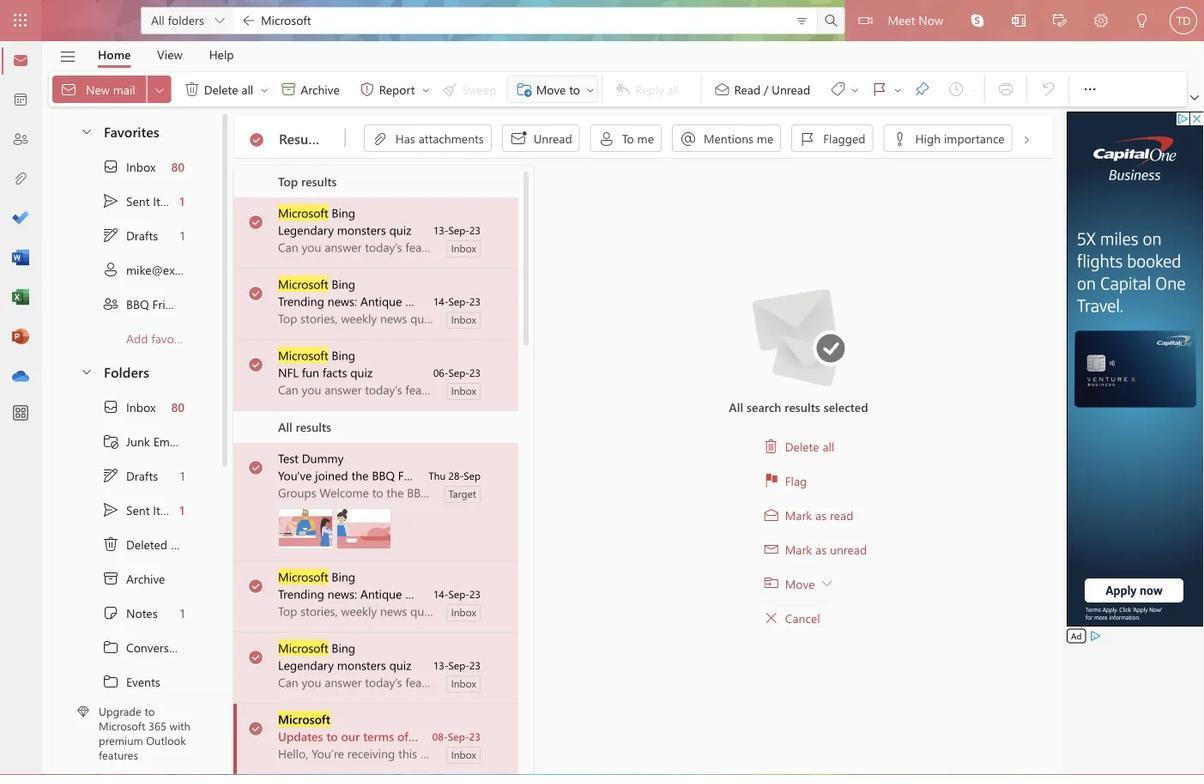 Task type: locate. For each thing, give the bounding box(es) containing it.
excel image
[[12, 289, 29, 307]]

 tree item inside favorites tree
[[63, 149, 201, 184]]

 for 
[[102, 467, 119, 484]]

0 horizontal spatial  button
[[258, 76, 272, 103]]

 tree item up  mike@example.com
[[63, 218, 201, 252]]

quiz down top results 'heading'
[[390, 222, 412, 238]]


[[153, 83, 166, 96], [586, 85, 596, 95], [850, 85, 861, 95], [260, 85, 270, 95], [421, 85, 432, 95], [893, 85, 904, 95], [80, 124, 94, 138], [80, 365, 94, 378]]

monsters up microsoft updates to our terms of use 08-sep-23
[[337, 657, 386, 673]]

trending for select a conversation checkbox related to 3rd inbox button from the bottom of the message list all search results selected list box
[[278, 586, 324, 602]]

legendary monsters quiz down top results 'heading'
[[278, 222, 412, 238]]

1 legendary from the top
[[278, 222, 334, 238]]

 inbox
[[102, 158, 156, 175], [102, 398, 156, 416]]

2  from the top
[[102, 467, 119, 484]]

 button
[[863, 76, 892, 103]]

 tree item up deleted
[[63, 493, 201, 527]]

 inside popup button
[[1191, 94, 1200, 102]]

view button
[[144, 41, 195, 68]]

& for second inbox button from the top of the message list all search results selected list box
[[570, 293, 579, 309]]

 right mail on the left top
[[153, 83, 166, 96]]

 mark as read
[[765, 507, 854, 523]]

word image
[[12, 250, 29, 267]]

delete right 
[[786, 438, 820, 454]]

0 vertical spatial trending news: antique singer sewing machine values & what… and more
[[278, 293, 674, 309]]

 tree item for 
[[63, 149, 201, 184]]

items up  mike@example.com
[[153, 193, 182, 209]]

 high importance
[[892, 130, 1005, 147]]


[[372, 130, 389, 147]]

1 horizontal spatial 
[[184, 81, 201, 98]]

4 inbox button from the top
[[447, 605, 481, 622]]

to inside upgrade to microsoft 365 with premium outlook features
[[145, 704, 155, 719]]

2  tree item from the top
[[63, 390, 201, 424]]

0 vertical spatial unread
[[772, 81, 811, 97]]

0 vertical spatial what…
[[583, 293, 620, 309]]

1  from the top
[[102, 639, 119, 656]]

2  tree item from the top
[[63, 665, 201, 699]]


[[1191, 94, 1200, 102], [822, 579, 833, 589]]

sewing for 3rd inbox button from the bottom of the message list all search results selected list box
[[443, 586, 481, 602]]

1 singer from the top
[[406, 293, 439, 309]]

4 bing from the top
[[332, 569, 356, 585]]

2 trending news: antique singer sewing machine values & what… and more from the top
[[278, 586, 674, 602]]

 inside tags group
[[872, 81, 889, 98]]

1 14- from the top
[[434, 295, 449, 308]]

search
[[747, 399, 782, 415]]

0 horizontal spatial  button
[[147, 76, 172, 103]]

1 vertical spatial all
[[729, 399, 744, 415]]

 inside select all messages option
[[249, 132, 265, 148]]

 for  delete all 
[[184, 81, 201, 98]]

1  tree item from the top
[[63, 218, 201, 252]]

0 vertical spatial  inbox
[[102, 158, 156, 175]]

 tree item down favorites
[[63, 149, 201, 184]]

help
[[209, 46, 234, 62]]

2 microsoft bing from the top
[[278, 276, 356, 292]]

bing for select a conversation checkbox related to 3rd inbox button from the bottom of the message list all search results selected list box
[[332, 569, 356, 585]]

2 bing from the top
[[332, 276, 356, 292]]

1 sent from the top
[[126, 193, 150, 209]]

top results heading
[[234, 166, 519, 198]]

0 horizontal spatial 
[[800, 130, 817, 147]]

 inbox inside favorites tree
[[102, 158, 156, 175]]

all inside  delete all 
[[242, 81, 254, 97]]

13- down top results 'heading'
[[434, 223, 449, 237]]

0 vertical spatial 14-sep-23
[[434, 295, 481, 308]]

Select a conversation checkbox
[[237, 198, 278, 234], [237, 340, 278, 377], [237, 633, 278, 670]]

1 inbox button from the top
[[447, 240, 481, 258]]

0 vertical spatial sent
[[126, 193, 150, 209]]

test dummy
[[278, 450, 344, 466]]

 sent items 1 up deleted
[[102, 502, 185, 519]]

1 horizontal spatial 
[[598, 130, 615, 147]]

with
[[170, 719, 191, 734]]

unread right /
[[772, 81, 811, 97]]

 bbq friends
[[102, 295, 191, 313]]

1 vertical spatial 
[[800, 130, 817, 147]]

move right 
[[536, 81, 566, 97]]

0 vertical spatial 
[[102, 639, 119, 656]]

0 horizontal spatial all
[[242, 81, 254, 97]]

2 monsters from the top
[[337, 657, 386, 673]]

2 horizontal spatial to
[[570, 81, 581, 97]]

calendar image
[[12, 92, 29, 109]]

5 inbox button from the top
[[447, 676, 481, 693]]

2 inbox button from the top
[[447, 312, 481, 329]]

06-sep-23
[[434, 366, 481, 380]]

sep- inside microsoft updates to our terms of use 08-sep-23
[[448, 730, 469, 744]]

microsoft for 4th inbox button from the bottom of the message list all search results selected list box select a conversation option
[[278, 347, 329, 363]]

 button right report
[[419, 76, 433, 103]]

tree
[[63, 390, 201, 775]]

results inside heading
[[296, 419, 332, 435]]

1 vertical spatial sent
[[126, 502, 150, 518]]

all up test
[[278, 419, 293, 435]]

bing for select a conversation option related to 1st inbox button
[[332, 205, 356, 221]]

as for unread
[[816, 541, 827, 557]]

 new mail
[[60, 81, 135, 98]]

 right 
[[850, 85, 861, 95]]

1 for  tree item
[[180, 605, 185, 621]]

 inside move & delete group
[[280, 81, 297, 98]]

2  inbox from the top
[[102, 398, 156, 416]]

none search field inside  banner
[[234, 7, 845, 34]]

1 monsters from the top
[[337, 222, 386, 238]]

1 vertical spatial singer
[[406, 586, 439, 602]]

1 news: from the top
[[328, 293, 357, 309]]


[[714, 81, 731, 98]]

mark for mark as unread
[[786, 541, 813, 557]]

results for you've joined the bbq friends group
[[296, 419, 332, 435]]

1 more from the top
[[646, 293, 674, 309]]

microsoft inside upgrade to microsoft 365 with premium outlook features
[[99, 719, 145, 734]]

0 vertical spatial  drafts
[[102, 227, 158, 244]]

0 vertical spatial to
[[570, 81, 581, 97]]

1 vertical spatial 
[[102, 570, 119, 587]]

1 legendary monsters quiz from the top
[[278, 222, 412, 238]]

2 machine from the top
[[484, 586, 529, 602]]

1 horizontal spatial unread
[[772, 81, 811, 97]]

 inside favorites tree
[[102, 158, 119, 175]]

items right deleted
[[171, 537, 200, 552]]

to right upgrade
[[145, 704, 155, 719]]

more apps image
[[12, 405, 29, 423]]

 read / unread
[[714, 81, 811, 98]]

 delete all
[[765, 438, 835, 454]]

1 horizontal spatial attachment thumbnail image
[[337, 508, 392, 550]]

group
[[440, 468, 472, 483]]

 notes
[[102, 605, 158, 622]]

updates
[[278, 729, 323, 745]]

1  button from the left
[[258, 76, 272, 103]]

1 & from the top
[[570, 293, 579, 309]]

 sent items 1 up  tree item
[[102, 192, 185, 210]]

0 vertical spatial  button
[[71, 115, 100, 147]]

2 select a conversation checkbox from the top
[[237, 340, 278, 377]]

2 more from the top
[[646, 586, 674, 602]]

0 horizontal spatial 
[[102, 570, 119, 587]]

 down favorites tree item
[[102, 192, 119, 210]]

 down view button
[[184, 81, 201, 98]]

0 vertical spatial drafts
[[126, 227, 158, 243]]

1 vertical spatial  drafts
[[102, 467, 158, 484]]

1 what… from the top
[[583, 293, 620, 309]]

0 horizontal spatial me
[[638, 130, 654, 146]]

all inside heading
[[278, 419, 293, 435]]

2 singer from the top
[[406, 586, 439, 602]]

favorites tree item
[[63, 115, 201, 149]]

 button inside tags group
[[892, 76, 905, 103]]

microsoft for second inbox button from the top of the message list all search results selected list box's select a conversation checkbox
[[278, 276, 329, 292]]

to inside microsoft updates to our terms of use 08-sep-23
[[327, 729, 338, 745]]

premium
[[99, 733, 143, 748]]

1
[[180, 193, 185, 209], [180, 227, 185, 243], [180, 468, 185, 484], [180, 502, 185, 518], [180, 605, 185, 621]]

0 vertical spatial 13-
[[434, 223, 449, 237]]


[[60, 81, 77, 98]]

1 horizontal spatial move
[[786, 576, 815, 592]]

1 horizontal spatial to
[[327, 729, 338, 745]]

onedrive image
[[12, 368, 29, 386]]

1 vertical spatial 14-sep-23
[[434, 587, 481, 601]]

machine
[[484, 293, 529, 309], [484, 586, 529, 602]]

2 vertical spatial items
[[171, 537, 200, 552]]

1  tree item from the top
[[63, 149, 201, 184]]

0 vertical spatial &
[[570, 293, 579, 309]]

 archive down "" tree item
[[102, 570, 165, 587]]


[[510, 130, 527, 147]]

 up results
[[280, 81, 297, 98]]

0 horizontal spatial 
[[102, 261, 119, 278]]


[[102, 158, 119, 175], [102, 398, 119, 416]]

2 antique from the top
[[361, 586, 402, 602]]

1  sent items 1 from the top
[[102, 192, 185, 210]]

 button inside move & delete group
[[147, 76, 172, 103]]

move inside  move to 
[[536, 81, 566, 97]]

mail image
[[12, 52, 29, 70]]

 inside move & delete group
[[184, 81, 201, 98]]

delete down help button
[[204, 81, 238, 97]]

select a conversation checkbox for target button
[[237, 443, 278, 480]]

1  button from the left
[[147, 76, 172, 103]]

microsoft inside microsoft updates to our terms of use 08-sep-23
[[278, 711, 331, 727]]

values
[[533, 293, 566, 309], [533, 586, 566, 602]]

5 1 from the top
[[180, 605, 185, 621]]

and for 3rd inbox button from the bottom of the message list all search results selected list box
[[623, 586, 643, 602]]

legendary up updates
[[278, 657, 334, 673]]

 for 
[[102, 398, 119, 416]]

items up  deleted items
[[153, 502, 182, 518]]

0 vertical spatial legendary monsters quiz
[[278, 222, 412, 238]]

1 13- from the top
[[434, 223, 449, 237]]

 drafts down  "tree item"
[[102, 467, 158, 484]]

 deleted items
[[102, 536, 200, 553]]

 button inside favorites tree item
[[71, 115, 100, 147]]

0 vertical spatial 
[[102, 192, 119, 210]]

0 vertical spatial 
[[872, 81, 889, 98]]

Search field
[[259, 11, 782, 29]]

friends inside message list all search results selected list box
[[398, 468, 436, 483]]

 move to 
[[516, 81, 596, 98]]


[[102, 227, 119, 244], [102, 467, 119, 484]]

 for  mike@example.com
[[102, 261, 119, 278]]

monsters down top results 'heading'
[[337, 222, 386, 238]]

results right search
[[785, 399, 821, 415]]

80
[[171, 159, 185, 175], [171, 399, 185, 415]]

2 as from the top
[[816, 541, 827, 557]]

 tree item
[[63, 218, 201, 252], [63, 459, 201, 493]]

tab list
[[85, 41, 247, 68]]

4 microsoft bing from the top
[[278, 569, 356, 585]]

drafts
[[126, 227, 158, 243], [126, 468, 158, 484]]

1 vertical spatial sewing
[[443, 586, 481, 602]]

 left folders
[[80, 365, 94, 378]]

 tree item
[[63, 149, 201, 184], [63, 390, 201, 424]]

0 horizontal spatial unread
[[534, 130, 573, 146]]

 up  tree item
[[102, 227, 119, 244]]

0 horizontal spatial bbq
[[126, 296, 149, 312]]

2 what… from the top
[[583, 586, 620, 602]]

80 inside favorites tree
[[171, 159, 185, 175]]

bing for select a conversation option associated with fifth inbox button from the top of the message list all search results selected list box
[[332, 640, 356, 656]]

sent down favorites tree item
[[126, 193, 150, 209]]

1 bing from the top
[[332, 205, 356, 221]]

2  button from the top
[[71, 356, 100, 387]]

select a conversation checkbox for fifth inbox button from the top of the message list all search results selected list box
[[237, 633, 278, 670]]

 to me
[[598, 130, 654, 147]]

and for second inbox button from the top of the message list all search results selected list box
[[623, 293, 643, 309]]

1 vertical spatial 13-sep-23
[[434, 659, 481, 672]]

 left deleted
[[102, 536, 119, 553]]

1 vertical spatial 
[[102, 467, 119, 484]]

None search field
[[234, 7, 845, 34]]

ad
[[1072, 630, 1082, 642]]

 down  mark as unread
[[822, 579, 833, 589]]


[[872, 81, 889, 98], [800, 130, 817, 147]]

0 vertical spatial mark
[[786, 507, 813, 523]]

microsoft
[[278, 205, 329, 221], [278, 276, 329, 292], [278, 347, 329, 363], [278, 569, 329, 585], [278, 640, 329, 656], [278, 711, 331, 727], [99, 719, 145, 734]]

2 and from the top
[[623, 586, 643, 602]]

0 vertical spatial 80
[[171, 159, 185, 175]]


[[280, 81, 297, 98], [102, 570, 119, 587]]

2  tree item from the top
[[63, 459, 201, 493]]

1 vertical spatial antique
[[361, 586, 402, 602]]

0 vertical spatial as
[[816, 507, 827, 523]]

trending
[[278, 293, 324, 309], [278, 586, 324, 602]]

all
[[151, 12, 165, 27], [729, 399, 744, 415], [278, 419, 293, 435]]

80 up email at the left bottom of the page
[[171, 399, 185, 415]]

new
[[86, 81, 110, 97]]

3 select a conversation checkbox from the top
[[237, 633, 278, 670]]

 archive inside  tree item
[[102, 570, 165, 587]]

quiz up microsoft updates to our terms of use 08-sep-23
[[390, 657, 412, 673]]

 down td dropdown button
[[1191, 94, 1200, 102]]

 tree item
[[63, 527, 201, 562]]

drafts for 
[[126, 227, 158, 243]]

2  from the top
[[102, 398, 119, 416]]

 inside  tree item
[[102, 261, 119, 278]]

 for 1st inbox button
[[248, 215, 264, 230]]

1 mark from the top
[[786, 507, 813, 523]]

 archive
[[280, 81, 340, 98], [102, 570, 165, 587]]

inbox inside favorites tree
[[126, 159, 156, 175]]

13- up 08-
[[434, 659, 449, 672]]

sent
[[126, 193, 150, 209], [126, 502, 150, 518]]

2 14- from the top
[[434, 587, 449, 601]]

to inside  move to 
[[570, 81, 581, 97]]

bbq right ''
[[126, 296, 149, 312]]

none search field containing 
[[234, 7, 845, 34]]

2 sewing from the top
[[443, 586, 481, 602]]

all left folders
[[151, 12, 165, 27]]

1  from the top
[[102, 192, 119, 210]]

me right to
[[638, 130, 654, 146]]

0 vertical spatial all
[[242, 81, 254, 97]]

2 1 from the top
[[180, 227, 185, 243]]

1 vertical spatial &
[[570, 586, 579, 602]]

2 attachment thumbnail image from the left
[[337, 508, 392, 550]]

 inside dropdown button
[[153, 83, 166, 96]]

2  button from the left
[[892, 76, 905, 103]]

 inside  report 
[[421, 85, 432, 95]]


[[102, 639, 119, 656], [102, 673, 119, 690]]

 tree item
[[63, 252, 233, 287]]

3 1 from the top
[[180, 468, 185, 484]]

 down favorites tree item
[[102, 158, 119, 175]]

tab list containing home
[[85, 41, 247, 68]]

me for 
[[757, 130, 774, 146]]

 for sixth inbox button from the top
[[248, 721, 264, 737]]


[[1095, 14, 1109, 27]]

1 horizontal spatial 
[[1191, 94, 1200, 102]]

 up the 
[[102, 570, 119, 587]]

1 horizontal spatial friends
[[398, 468, 436, 483]]

0 vertical spatial 
[[1191, 94, 1200, 102]]

 right report
[[421, 85, 432, 95]]

 button
[[239, 10, 259, 31]]

attachment thumbnail image down you've
[[278, 508, 333, 550]]

 button down  new mail
[[71, 115, 100, 147]]

all for all search results selected
[[729, 399, 744, 415]]

machine for 3rd inbox button from the bottom of the message list all search results selected list box
[[484, 586, 529, 602]]

antique
[[361, 293, 402, 309], [361, 586, 402, 602]]

 inside favorites tree
[[102, 227, 119, 244]]

flagged
[[824, 130, 866, 146]]


[[1021, 134, 1033, 146]]

1 vertical spatial 80
[[171, 399, 185, 415]]

 inside the  move 
[[822, 579, 833, 589]]

 tree item
[[63, 630, 201, 665], [63, 665, 201, 699]]

microsoft bing for fifth inbox button from the top of the message list all search results selected list box
[[278, 640, 356, 656]]

 right the  button
[[893, 85, 904, 95]]

friends up favorite
[[152, 296, 191, 312]]

bbq
[[126, 296, 149, 312], [372, 468, 395, 483]]

2 13- from the top
[[434, 659, 449, 672]]

all inside search scope selector. 'field'
[[151, 12, 165, 27]]

quiz
[[390, 222, 412, 238], [351, 365, 373, 380], [390, 657, 412, 673]]

0 vertical spatial 
[[102, 158, 119, 175]]

1 drafts from the top
[[126, 227, 158, 243]]

all left search
[[729, 399, 744, 415]]

me inside  mentions me
[[757, 130, 774, 146]]

drafts down  junk email
[[126, 468, 158, 484]]

2 me from the left
[[757, 130, 774, 146]]

1  tree item from the top
[[63, 630, 201, 665]]

3 select a conversation checkbox from the top
[[237, 562, 278, 599]]

favorite
[[151, 330, 191, 346]]


[[892, 130, 909, 147]]

unread
[[772, 81, 811, 97], [534, 130, 573, 146]]

drafts inside favorites tree
[[126, 227, 158, 243]]

0 vertical spatial 
[[598, 130, 615, 147]]

all for 
[[823, 438, 835, 454]]

1 14-sep-23 from the top
[[434, 295, 481, 308]]

 inside " "
[[850, 85, 861, 95]]

1 vertical spatial select a conversation checkbox
[[237, 340, 278, 377]]

13- for 1st inbox button
[[434, 223, 449, 237]]

2 drafts from the top
[[126, 468, 158, 484]]

 for  flagged
[[800, 130, 817, 147]]

2  drafts from the top
[[102, 467, 158, 484]]

singer for 3rd inbox button from the bottom of the message list all search results selected list box
[[406, 586, 439, 602]]

all results heading
[[234, 411, 519, 443]]

0 vertical spatial 14-
[[434, 295, 449, 308]]

sent up "" tree item
[[126, 502, 150, 518]]

files image
[[12, 171, 29, 188]]

1 vertical spatial 
[[102, 261, 119, 278]]

1 select a conversation checkbox from the top
[[237, 198, 278, 234]]


[[184, 81, 201, 98], [102, 536, 119, 553]]

0 vertical spatial  tree item
[[63, 184, 201, 218]]

80 for 
[[171, 159, 185, 175]]

 sent items 1 inside tree
[[102, 502, 185, 519]]

 inside tree
[[102, 398, 119, 416]]

1  from the top
[[102, 158, 119, 175]]

 inside tree item
[[102, 536, 119, 553]]

 tree item
[[63, 184, 201, 218], [63, 493, 201, 527]]

legendary down top results at the top of page
[[278, 222, 334, 238]]

all down help button
[[242, 81, 254, 97]]

 for second inbox button from the top of the message list all search results selected list box
[[249, 286, 263, 300]]

1 machine from the top
[[484, 293, 529, 309]]

friends left group
[[398, 468, 436, 483]]

0 vertical spatial archive
[[301, 81, 340, 97]]

items
[[153, 193, 182, 209], [153, 502, 182, 518], [171, 537, 200, 552]]

 left to
[[598, 130, 615, 147]]

 
[[830, 81, 861, 98]]

unread right 
[[534, 130, 573, 146]]

archive inside  tree item
[[126, 571, 165, 587]]

1 vertical spatial as
[[816, 541, 827, 557]]

0 horizontal spatial 
[[822, 579, 833, 589]]

1 inside  tree item
[[180, 605, 185, 621]]

1 vertical spatial 
[[102, 673, 119, 690]]

bbq inside message list all search results selected list box
[[372, 468, 395, 483]]

sep- for 3rd inbox button from the bottom of the message list all search results selected list box
[[449, 587, 470, 601]]

1 vertical spatial bbq
[[372, 468, 395, 483]]

1 as from the top
[[816, 507, 827, 523]]

0 horizontal spatial delete
[[204, 81, 238, 97]]

me
[[638, 130, 654, 146], [757, 130, 774, 146]]

quiz right 'facts'
[[351, 365, 373, 380]]

archive down deleted
[[126, 571, 165, 587]]

14- for second inbox button from the top of the message list all search results selected list box
[[434, 295, 449, 308]]


[[102, 295, 119, 313]]

what… for second inbox button from the top of the message list all search results selected list box
[[583, 293, 620, 309]]

 inbox down favorites tree item
[[102, 158, 156, 175]]


[[765, 611, 779, 625]]

1 values from the top
[[533, 293, 566, 309]]

5 bing from the top
[[332, 640, 356, 656]]

5 microsoft bing from the top
[[278, 640, 356, 656]]

all down selected
[[823, 438, 835, 454]]

 down  new mail
[[80, 124, 94, 138]]

 drafts up  tree item
[[102, 227, 158, 244]]

 button left 
[[892, 76, 905, 103]]

Select a conversation checkbox
[[237, 269, 278, 306], [237, 443, 278, 480], [237, 562, 278, 599], [237, 704, 278, 741]]

results inside 'heading'
[[301, 173, 337, 189]]

 sent items 1 inside favorites tree
[[102, 192, 185, 210]]

365
[[149, 719, 167, 734]]

move
[[536, 81, 566, 97], [786, 576, 815, 592]]

2 sent from the top
[[126, 502, 150, 518]]

1 vertical spatial unread
[[534, 130, 573, 146]]

2 legendary from the top
[[278, 657, 334, 673]]

0 vertical spatial 13-sep-23
[[434, 223, 481, 237]]

3 bing from the top
[[332, 347, 356, 363]]

 down the 
[[102, 639, 119, 656]]

to right 
[[570, 81, 581, 97]]

results up test dummy
[[296, 419, 332, 435]]

1 horizontal spatial  archive
[[280, 81, 340, 98]]

 archive up results
[[280, 81, 340, 98]]

 tree item down junk
[[63, 459, 201, 493]]

 button right mail on the left top
[[147, 76, 172, 103]]

sewing for second inbox button from the top of the message list all search results selected list box
[[443, 293, 481, 309]]

as left the 'read'
[[816, 507, 827, 523]]

0 vertical spatial trending
[[278, 293, 324, 309]]

delete inside  delete all 
[[204, 81, 238, 97]]

1 horizontal spatial  button
[[419, 76, 433, 103]]

1 vertical spatial news:
[[328, 586, 357, 602]]

 inbox down folders tree item
[[102, 398, 156, 416]]

people image
[[12, 131, 29, 149]]

delete
[[204, 81, 238, 97], [786, 438, 820, 454]]

2  sent items 1 from the top
[[102, 502, 185, 519]]

 up "" tree item
[[102, 502, 119, 519]]

bbq right the
[[372, 468, 395, 483]]

trending news: antique singer sewing machine values & what… and more
[[278, 293, 674, 309], [278, 586, 674, 602]]

2 mark from the top
[[786, 541, 813, 557]]

all for 
[[242, 81, 254, 97]]

2 14-sep-23 from the top
[[434, 587, 481, 601]]

1 vertical spatial  tree item
[[63, 390, 201, 424]]

 for 
[[102, 158, 119, 175]]

 inside select all messages option
[[250, 132, 264, 146]]

mark right 
[[786, 541, 813, 557]]

0 vertical spatial 
[[184, 81, 201, 98]]

attachment thumbnail image down the
[[337, 508, 392, 550]]

1  inbox from the top
[[102, 158, 156, 175]]

1 sewing from the top
[[443, 293, 481, 309]]

 move 
[[765, 576, 833, 592]]

2  button from the left
[[419, 76, 433, 103]]

1 vertical spatial trending
[[278, 586, 324, 602]]

 up ''
[[102, 261, 119, 278]]

0 vertical spatial singer
[[406, 293, 439, 309]]

1 vertical spatial 14-
[[434, 587, 449, 601]]

 down the 
[[102, 467, 119, 484]]

 button inside folders tree item
[[71, 356, 100, 387]]

 drafts inside favorites tree
[[102, 227, 158, 244]]


[[598, 130, 615, 147], [102, 261, 119, 278]]

 tree item up junk
[[63, 390, 201, 424]]

singer
[[406, 293, 439, 309], [406, 586, 439, 602]]

 left flagged
[[800, 130, 817, 147]]

 up select all messages option
[[260, 85, 270, 95]]

1 vertical spatial all
[[823, 438, 835, 454]]

 button up select all messages option
[[258, 76, 272, 103]]

80 down favorites tree item
[[171, 159, 185, 175]]

14-
[[434, 295, 449, 308], [434, 587, 449, 601]]


[[359, 81, 376, 98]]

1 vertical spatial move
[[786, 576, 815, 592]]

0 vertical spatial move
[[536, 81, 566, 97]]

1 80 from the top
[[171, 159, 185, 175]]

0 vertical spatial sewing
[[443, 293, 481, 309]]

2 news: from the top
[[328, 586, 357, 602]]

microsoft for select a conversation option related to 1st inbox button
[[278, 205, 329, 221]]

drafts up  tree item
[[126, 227, 158, 243]]

quiz for 1st inbox button
[[390, 222, 412, 238]]

80 for 
[[171, 399, 185, 415]]

monsters for fifth inbox button from the top of the message list all search results selected list box
[[337, 657, 386, 673]]

2 select a conversation checkbox from the top
[[237, 443, 278, 480]]

friends
[[152, 296, 191, 312], [398, 468, 436, 483]]

1 select a conversation checkbox from the top
[[237, 269, 278, 306]]

unread inside  unread
[[534, 130, 573, 146]]

 tree item up  events
[[63, 630, 201, 665]]

1 vertical spatial 13-
[[434, 659, 449, 672]]

 sent items 1 for first  tree item from the bottom
[[102, 502, 185, 519]]

tree containing 
[[63, 390, 201, 775]]

1 vertical spatial what…
[[583, 586, 620, 602]]

0 horizontal spatial  archive
[[102, 570, 165, 587]]

1 horizontal spatial bbq
[[372, 468, 395, 483]]

items inside  deleted items
[[171, 537, 200, 552]]

sep
[[464, 469, 481, 483]]

 up the 
[[102, 398, 119, 416]]

 tree item
[[63, 287, 201, 321]]


[[1054, 14, 1067, 27]]

 mike@example.com
[[102, 261, 233, 278]]

features
[[99, 748, 138, 763]]

me right the "mentions"
[[757, 130, 774, 146]]

Search Scope Selector. field
[[141, 7, 234, 34]]

2  from the top
[[102, 673, 119, 690]]

 inbox for 
[[102, 158, 156, 175]]

3 microsoft bing from the top
[[278, 347, 356, 363]]

1 vertical spatial archive
[[126, 571, 165, 587]]

1 horizontal spatial 
[[872, 81, 889, 98]]

1  drafts from the top
[[102, 227, 158, 244]]

archive left  at the top left
[[301, 81, 340, 97]]

1  from the top
[[102, 227, 119, 244]]

 up upgrade
[[102, 673, 119, 690]]

1 13-sep-23 from the top
[[434, 223, 481, 237]]

machine for second inbox button from the top of the message list all search results selected list box
[[484, 293, 529, 309]]

 button
[[1021, 130, 1033, 146]]

me inside  to me
[[638, 130, 654, 146]]

 right 
[[586, 85, 596, 95]]

archive inside move & delete group
[[301, 81, 340, 97]]

1 vertical spatial legendary
[[278, 657, 334, 673]]

1 vertical spatial values
[[533, 586, 566, 602]]

all for all results
[[278, 419, 293, 435]]

1 vertical spatial more
[[646, 586, 674, 602]]

view
[[157, 46, 183, 62]]

1 horizontal spatial delete
[[786, 438, 820, 454]]

 button left folders
[[71, 356, 100, 387]]

 tree item up upgrade
[[63, 665, 201, 699]]

add favorite
[[126, 330, 191, 346]]

attachment thumbnail image
[[278, 508, 333, 550], [337, 508, 392, 550]]

 tree item
[[63, 562, 201, 596]]

1 antique from the top
[[361, 293, 402, 309]]

1 trending from the top
[[278, 293, 324, 309]]

2 trending from the top
[[278, 586, 324, 602]]

mark right 
[[786, 507, 813, 523]]

bing for 4th inbox button from the bottom of the message list all search results selected list box select a conversation option
[[332, 347, 356, 363]]

 for 3rd inbox button from the bottom of the message list all search results selected list box
[[248, 579, 264, 594]]

1 vertical spatial delete
[[786, 438, 820, 454]]

4 select a conversation checkbox from the top
[[237, 704, 278, 741]]

1 microsoft bing from the top
[[278, 205, 356, 221]]

 inside favorites tree
[[102, 192, 119, 210]]

0 vertical spatial all
[[151, 12, 165, 27]]

move right 
[[786, 576, 815, 592]]

2 80 from the top
[[171, 399, 185, 415]]

 inbox for 
[[102, 398, 156, 416]]

quiz for fifth inbox button from the top of the message list all search results selected list box
[[390, 657, 412, 673]]

selected
[[824, 399, 869, 415]]

 junk email
[[102, 433, 182, 450]]

 for 
[[102, 639, 119, 656]]

legendary monsters quiz up our
[[278, 657, 412, 673]]

3 inbox button from the top
[[447, 383, 481, 400]]

as left the unread
[[816, 541, 827, 557]]


[[516, 81, 533, 98]]

results right top
[[301, 173, 337, 189]]

1 horizontal spatial 
[[280, 81, 297, 98]]

1 vertical spatial 
[[102, 502, 119, 519]]

13-sep-23
[[434, 223, 481, 237], [434, 659, 481, 672]]

1 vertical spatial 
[[102, 398, 119, 416]]

 tree item down favorites tree item
[[63, 184, 201, 218]]

0 vertical spatial 
[[102, 227, 119, 244]]

bing
[[332, 205, 356, 221], [332, 276, 356, 292], [332, 347, 356, 363], [332, 569, 356, 585], [332, 640, 356, 656]]

0 vertical spatial bbq
[[126, 296, 149, 312]]

 inside tree item
[[102, 570, 119, 587]]

1  button from the top
[[71, 115, 100, 147]]

to left our
[[327, 729, 338, 745]]

 right " "
[[872, 81, 889, 98]]

to do image
[[12, 210, 29, 228]]

1 vertical spatial trending news: antique singer sewing machine values & what… and more
[[278, 586, 674, 602]]

 for 4th inbox button from the bottom of the message list all search results selected list box
[[248, 357, 264, 373]]



Task type: describe. For each thing, give the bounding box(es) containing it.
flag
[[786, 473, 808, 489]]

target
[[449, 487, 477, 501]]


[[102, 605, 119, 622]]

select a conversation checkbox for 4th inbox button from the bottom of the message list all search results selected list box
[[237, 340, 278, 377]]

use
[[412, 729, 431, 745]]

2  tree item from the top
[[63, 493, 201, 527]]

home
[[98, 46, 131, 62]]

set your advertising preferences image
[[1089, 629, 1103, 643]]

monsters for 1st inbox button
[[337, 222, 386, 238]]

attachments
[[419, 130, 484, 146]]

|
[[343, 122, 348, 147]]


[[859, 14, 873, 27]]

 button
[[1081, 0, 1122, 43]]


[[830, 81, 847, 98]]

friends inside  bbq friends
[[152, 296, 191, 312]]

 button for 
[[258, 76, 272, 103]]

fun
[[302, 365, 319, 380]]

 flag
[[765, 473, 808, 489]]

 button for favorites
[[71, 115, 100, 147]]

 for target button
[[248, 460, 264, 476]]

 archive inside move & delete group
[[280, 81, 340, 98]]

select a conversation checkbox for second inbox button from the top of the message list all search results selected list box
[[237, 269, 278, 306]]

select a conversation checkbox for sixth inbox button from the top
[[237, 704, 278, 741]]

meet
[[888, 12, 916, 27]]

read
[[830, 507, 854, 523]]

more for second inbox button from the top of the message list all search results selected list box
[[646, 293, 674, 309]]

 for  events
[[102, 673, 119, 690]]

06-
[[434, 366, 449, 380]]

 for 4th inbox button from the bottom of the message list all search results selected list box
[[249, 357, 263, 371]]

to for microsoft
[[327, 729, 338, 745]]

all search results selected
[[729, 399, 869, 415]]

microsoft bing for 1st inbox button
[[278, 205, 356, 221]]

tags group
[[705, 72, 982, 106]]

 tree item for 
[[63, 459, 201, 493]]


[[765, 474, 779, 488]]

1 attachment thumbnail image from the left
[[278, 508, 333, 550]]

upgrade to microsoft 365 with premium outlook features
[[99, 704, 191, 763]]

microsoft for select a conversation checkbox related to 3rd inbox button from the bottom of the message list all search results selected list box
[[278, 569, 329, 585]]

folders tree item
[[63, 356, 201, 390]]

legendary monsters quiz for select a conversation option related to 1st inbox button
[[278, 222, 412, 238]]

 delete all 
[[184, 81, 270, 98]]

events
[[126, 674, 160, 690]]

 for fifth inbox button from the top of the message list all search results selected list box
[[248, 650, 264, 666]]

outlook
[[146, 733, 186, 748]]


[[102, 433, 119, 450]]

 sent items 1 for second  tree item from the bottom
[[102, 192, 185, 210]]

 for second inbox button from the top of the message list all search results selected list box
[[248, 286, 264, 301]]

 inside  move to 
[[586, 85, 596, 95]]

4 1 from the top
[[180, 502, 185, 518]]

trending news: antique singer sewing machine values & what… and more for 3rd inbox button from the bottom of the message list all search results selected list box
[[278, 586, 674, 602]]

mentions
[[704, 130, 754, 146]]

all results
[[278, 419, 332, 435]]

mail
[[113, 81, 135, 97]]

singer for second inbox button from the top of the message list all search results selected list box
[[406, 293, 439, 309]]

joined
[[315, 468, 348, 483]]

folders
[[104, 362, 149, 381]]

cancel
[[786, 610, 821, 626]]

1 vertical spatial quiz
[[351, 365, 373, 380]]

 inside  delete all 
[[260, 85, 270, 95]]

results for legendary monsters quiz
[[301, 173, 337, 189]]

email
[[153, 433, 182, 449]]

1 for  tree item related to 
[[180, 227, 185, 243]]

what… for 3rd inbox button from the bottom of the message list all search results selected list box
[[583, 586, 620, 602]]

importance
[[945, 130, 1005, 146]]

 flagged
[[800, 130, 866, 147]]

dummy
[[302, 450, 344, 466]]

to for 
[[570, 81, 581, 97]]

items inside favorites tree
[[153, 193, 182, 209]]

antique for 3rd inbox button from the bottom of the message list all search results selected list box
[[361, 586, 402, 602]]

 button
[[999, 0, 1040, 43]]

now
[[919, 12, 944, 27]]

facts
[[323, 365, 347, 380]]


[[765, 508, 779, 522]]

sep- for fifth inbox button from the top of the message list all search results selected list box
[[449, 659, 470, 672]]

message list all search results selected list box
[[234, 166, 674, 775]]

 tree item
[[63, 424, 201, 459]]

 drafts for 
[[102, 227, 158, 244]]

 for 3rd inbox button from the bottom of the message list all search results selected list box
[[249, 579, 263, 593]]

mark for mark as read
[[786, 507, 813, 523]]

sent inside favorites tree
[[126, 193, 150, 209]]

our
[[341, 729, 360, 745]]


[[59, 48, 77, 66]]

drafts for 
[[126, 468, 158, 484]]

all for all folders
[[151, 12, 165, 27]]

meet now
[[888, 12, 944, 27]]

left-rail-appbar navigation
[[3, 41, 38, 397]]

sep- for second inbox button from the top of the message list all search results selected list box
[[449, 295, 470, 308]]


[[823, 12, 840, 29]]

all folders
[[151, 12, 204, 27]]

 inside  
[[893, 85, 904, 95]]

target button
[[444, 486, 481, 503]]

microsoft bing for 3rd inbox button from the bottom of the message list all search results selected list box
[[278, 569, 356, 585]]

 drafts for 
[[102, 467, 158, 484]]

 button for 
[[419, 76, 433, 103]]

powerpoint image
[[12, 329, 29, 346]]

has
[[396, 130, 415, 146]]

select a conversation checkbox for 1st inbox button
[[237, 198, 278, 234]]

microsoft bing for 4th inbox button from the bottom of the message list all search results selected list box
[[278, 347, 356, 363]]

1 vertical spatial items
[[153, 502, 182, 518]]

2 13-sep-23 from the top
[[434, 659, 481, 672]]

td
[[1177, 14, 1191, 27]]

6 inbox button from the top
[[447, 747, 481, 764]]

favorites tree
[[63, 108, 233, 356]]


[[765, 577, 779, 591]]

28-
[[449, 469, 464, 483]]

select a conversation checkbox for 3rd inbox button from the bottom of the message list all search results selected list box
[[237, 562, 278, 599]]


[[242, 13, 256, 27]]

1 1 from the top
[[180, 193, 185, 209]]

23 inside microsoft updates to our terms of use 08-sep-23
[[469, 730, 481, 744]]

upgrade
[[99, 704, 142, 719]]

2  from the top
[[102, 502, 119, 519]]

unread inside  read / unread
[[772, 81, 811, 97]]

add favorite tree item
[[63, 321, 201, 356]]

 button
[[958, 0, 999, 41]]

& for 3rd inbox button from the bottom of the message list all search results selected list box
[[570, 586, 579, 602]]

1 for 's  tree item
[[180, 468, 185, 484]]

 inside favorites tree item
[[80, 124, 94, 138]]

bbq inside  bbq friends
[[126, 296, 149, 312]]

values for 3rd inbox button from the bottom of the message list all search results selected list box
[[533, 586, 566, 602]]

| application
[[0, 0, 1205, 775]]

unread
[[830, 541, 868, 557]]

 button for folders
[[71, 356, 100, 387]]

 for  
[[872, 81, 889, 98]]

 tree item
[[63, 596, 201, 630]]

14-sep-23 for 3rd inbox button from the bottom of the message list all search results selected list box
[[434, 587, 481, 601]]

values for second inbox button from the top of the message list all search results selected list box
[[533, 293, 566, 309]]

nfl
[[278, 365, 299, 380]]

 banner
[[0, 0, 1205, 43]]

test
[[278, 450, 299, 466]]

 mentions me
[[680, 130, 774, 147]]

legendary monsters quiz for select a conversation option associated with fifth inbox button from the top of the message list all search results selected list box
[[278, 657, 412, 673]]

 cancel
[[765, 610, 821, 626]]

sep- for 4th inbox button from the bottom of the message list all search results selected list box
[[449, 366, 470, 380]]

premium features image
[[77, 706, 89, 718]]

move & delete group
[[52, 72, 599, 106]]

 for sixth inbox button from the top
[[249, 721, 263, 735]]

 tree item for 
[[63, 390, 201, 424]]

 button
[[818, 7, 845, 34]]

 for target button
[[249, 460, 263, 474]]

me for 
[[638, 130, 654, 146]]

1 vertical spatial results
[[785, 399, 821, 415]]

 button
[[1074, 72, 1108, 106]]

 has attachments
[[372, 130, 484, 147]]

 unread
[[510, 130, 573, 147]]

1  tree item from the top
[[63, 184, 201, 218]]

you've joined the bbq friends group
[[278, 468, 472, 483]]

more for 3rd inbox button from the bottom of the message list all search results selected list box
[[646, 586, 674, 602]]

 for 1st inbox button
[[249, 215, 263, 228]]

td button
[[1164, 0, 1205, 41]]

14-sep-23 for second inbox button from the top of the message list all search results selected list box
[[434, 295, 481, 308]]

 button
[[792, 10, 813, 31]]

 report 
[[359, 81, 432, 98]]

thu
[[429, 469, 446, 483]]


[[1012, 14, 1026, 27]]

top
[[278, 173, 298, 189]]

bing for second inbox button from the top of the message list all search results selected list box's select a conversation checkbox
[[332, 276, 356, 292]]

top results
[[278, 173, 337, 189]]

nfl fun facts quiz
[[278, 365, 373, 380]]

as for read
[[816, 507, 827, 523]]

microsoft for select a conversation option associated with fifth inbox button from the top of the message list all search results selected list box
[[278, 640, 329, 656]]

 for 
[[102, 227, 119, 244]]

help button
[[196, 41, 247, 68]]

08-
[[432, 730, 448, 744]]

antique for second inbox button from the top of the message list all search results selected list box
[[361, 293, 402, 309]]


[[914, 81, 931, 98]]

 mark as unread
[[765, 541, 868, 557]]

tab list inside | application
[[85, 41, 247, 68]]

 inside folders tree item
[[80, 365, 94, 378]]


[[1136, 14, 1150, 27]]

 for  deleted items
[[102, 536, 119, 553]]

Select all messages checkbox
[[245, 128, 269, 152]]

notes
[[126, 605, 158, 621]]

the
[[352, 468, 369, 483]]

move for 
[[786, 576, 815, 592]]

results
[[279, 129, 323, 147]]

sep- for 1st inbox button
[[449, 223, 470, 237]]

 for fifth inbox button from the top of the message list all search results selected list box
[[249, 650, 263, 664]]

13- for fifth inbox button from the top of the message list all search results selected list box
[[434, 659, 449, 672]]


[[796, 14, 809, 28]]

delete for 
[[204, 81, 238, 97]]

delete for 
[[786, 438, 820, 454]]

trending for second inbox button from the top of the message list all search results selected list box's select a conversation checkbox
[[278, 293, 324, 309]]

 for  to me
[[598, 130, 615, 147]]

deleted
[[126, 537, 168, 552]]

 button
[[51, 42, 85, 71]]

folders
[[168, 12, 204, 27]]



Task type: vqa. For each thing, say whether or not it's contained in the screenshot.


